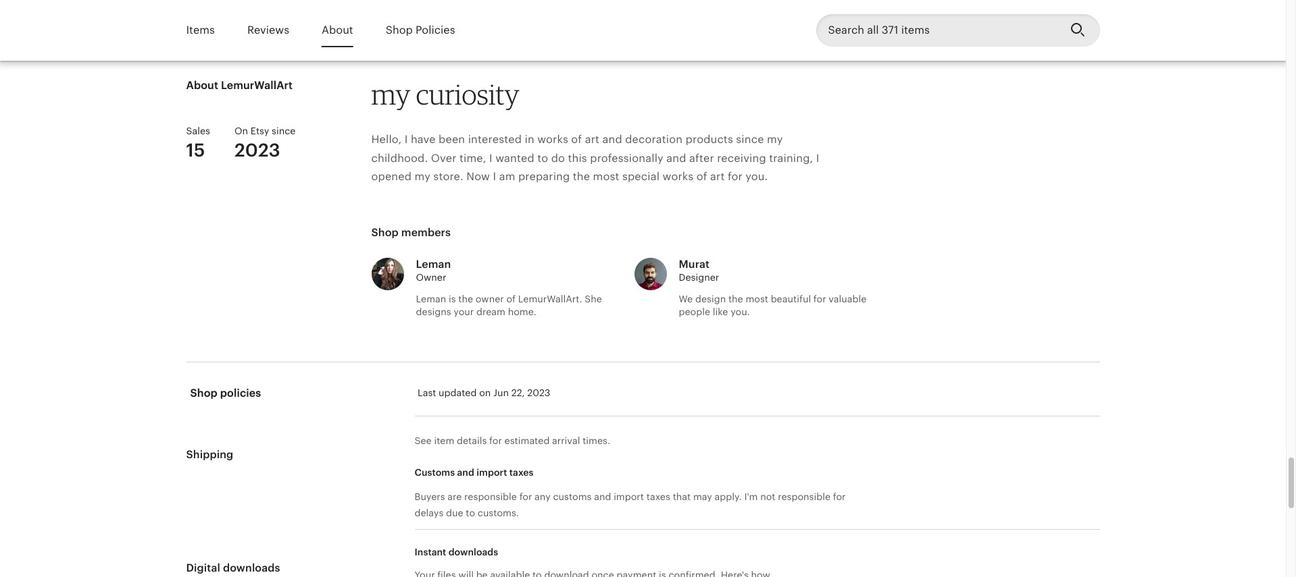 Task type: vqa. For each thing, say whether or not it's contained in the screenshot.
I
yes



Task type: describe. For each thing, give the bounding box(es) containing it.
delays
[[415, 508, 444, 519]]

members
[[401, 226, 451, 239]]

have
[[411, 133, 436, 146]]

murat designer
[[679, 258, 719, 283]]

may
[[693, 492, 712, 503]]

2 vertical spatial my
[[415, 170, 431, 183]]

this
[[568, 152, 587, 165]]

is
[[449, 294, 456, 305]]

leman for leman owner
[[416, 258, 451, 271]]

dream
[[477, 307, 506, 318]]

arrival
[[552, 436, 580, 447]]

your
[[454, 307, 474, 318]]

decoration
[[625, 133, 683, 146]]

not
[[761, 492, 776, 503]]

i'm
[[745, 492, 758, 503]]

i left have
[[405, 133, 408, 146]]

on
[[235, 126, 248, 137]]

after
[[690, 152, 714, 165]]

i right 'training,'
[[816, 152, 820, 165]]

murat
[[679, 258, 710, 271]]

lemurwallart.
[[518, 294, 582, 305]]

you. inside hello, i have been interested in works of art and decoration products since my childhood. over time, i wanted to do this professionally and after receiving training, i opened my store. now i am preparing the most special works of art for you.
[[746, 170, 768, 183]]

leman is the owner of lemurwallart. she designs your dream home.
[[416, 294, 602, 318]]

2 responsible from the left
[[778, 492, 831, 503]]

shop for shop members
[[371, 226, 399, 239]]

downloads for digital downloads
[[223, 562, 280, 575]]

been
[[439, 133, 465, 146]]

most inside hello, i have been interested in works of art and decoration products since my childhood. over time, i wanted to do this professionally and after receiving training, i opened my store. now i am preparing the most special works of art for you.
[[593, 170, 620, 183]]

you. inside we design the most beautiful for valuable people like you.
[[731, 307, 750, 318]]

1 vertical spatial works
[[663, 170, 694, 183]]

customs
[[553, 492, 592, 503]]

policies
[[416, 24, 455, 36]]

special
[[623, 170, 660, 183]]

most inside we design the most beautiful for valuable people like you.
[[746, 294, 769, 305]]

0 horizontal spatial taxes
[[510, 468, 534, 479]]

are
[[448, 492, 462, 503]]

0 horizontal spatial works
[[538, 133, 568, 146]]

she
[[585, 294, 602, 305]]

sales 15
[[186, 126, 210, 161]]

0 horizontal spatial art
[[585, 133, 600, 146]]

preparing
[[518, 170, 570, 183]]

15
[[186, 140, 205, 161]]

last
[[418, 388, 436, 399]]

am
[[499, 170, 515, 183]]

instant downloads
[[415, 547, 498, 558]]

reviews link
[[247, 15, 289, 46]]

2 horizontal spatial of
[[697, 170, 707, 183]]

designs
[[416, 307, 451, 318]]

the inside hello, i have been interested in works of art and decoration products since my childhood. over time, i wanted to do this professionally and after receiving training, i opened my store. now i am preparing the most special works of art for you.
[[573, 170, 590, 183]]

about link
[[322, 15, 353, 46]]

import inside buyers are responsible for any customs and import taxes that may apply. i'm not responsible for delays due to customs.
[[614, 492, 644, 503]]

items
[[186, 24, 215, 36]]

store.
[[434, 170, 464, 183]]

professionally
[[590, 152, 664, 165]]

like
[[713, 307, 728, 318]]

item
[[434, 436, 454, 447]]

products
[[686, 133, 733, 146]]

leman owner
[[416, 258, 451, 283]]

over
[[431, 152, 457, 165]]

shop policies
[[386, 24, 455, 36]]

i right time,
[[489, 152, 493, 165]]

training,
[[769, 152, 813, 165]]

on
[[479, 388, 491, 399]]

shop policies link
[[386, 15, 455, 46]]

to inside hello, i have been interested in works of art and decoration products since my childhood. over time, i wanted to do this professionally and after receiving training, i opened my store. now i am preparing the most special works of art for you.
[[538, 152, 548, 165]]

shipping
[[186, 449, 233, 462]]

childhood.
[[371, 152, 428, 165]]

customs
[[415, 468, 455, 479]]



Task type: locate. For each thing, give the bounding box(es) containing it.
leman inside leman is the owner of lemurwallart. she designs your dream home.
[[416, 294, 446, 305]]

1 horizontal spatial about
[[322, 24, 353, 36]]

shop members
[[371, 226, 451, 239]]

beautiful
[[771, 294, 811, 305]]

1 horizontal spatial most
[[746, 294, 769, 305]]

estimated
[[505, 436, 550, 447]]

the right design
[[729, 294, 743, 305]]

the inside we design the most beautiful for valuable people like you.
[[729, 294, 743, 305]]

0 vertical spatial you.
[[746, 170, 768, 183]]

due
[[446, 508, 463, 519]]

interested
[[468, 133, 522, 146]]

works down after
[[663, 170, 694, 183]]

of down after
[[697, 170, 707, 183]]

0 horizontal spatial 2023
[[235, 140, 280, 161]]

my up 'training,'
[[767, 133, 783, 146]]

you. right like
[[731, 307, 750, 318]]

most left beautiful
[[746, 294, 769, 305]]

leman for leman is the owner of lemurwallart. she designs your dream home.
[[416, 294, 446, 305]]

art down after
[[710, 170, 725, 183]]

import left the that
[[614, 492, 644, 503]]

see
[[415, 436, 432, 447]]

about for about lemurwallart
[[186, 79, 218, 92]]

1 leman from the top
[[416, 258, 451, 271]]

1 vertical spatial to
[[466, 508, 475, 519]]

do
[[551, 152, 565, 165]]

times.
[[583, 436, 610, 447]]

and up are
[[457, 468, 474, 479]]

since inside on etsy since 2023
[[272, 126, 296, 137]]

22,
[[512, 388, 525, 399]]

art up the this
[[585, 133, 600, 146]]

opened
[[371, 170, 412, 183]]

to right due at the bottom left
[[466, 508, 475, 519]]

shop inside shop policies link
[[386, 24, 413, 36]]

my left store.
[[415, 170, 431, 183]]

to
[[538, 152, 548, 165], [466, 508, 475, 519]]

since inside hello, i have been interested in works of art and decoration products since my childhood. over time, i wanted to do this professionally and after receiving training, i opened my store. now i am preparing the most special works of art for you.
[[736, 133, 764, 146]]

0 vertical spatial to
[[538, 152, 548, 165]]

0 vertical spatial of
[[571, 133, 582, 146]]

hello,
[[371, 133, 402, 146]]

for inside we design the most beautiful for valuable people like you.
[[814, 294, 826, 305]]

shop for shop policies
[[386, 24, 413, 36]]

taxes left the that
[[647, 492, 671, 503]]

1 vertical spatial 2023
[[527, 388, 551, 399]]

1 vertical spatial shop
[[371, 226, 399, 239]]

policies
[[220, 387, 261, 400]]

buyers
[[415, 492, 445, 503]]

etsy
[[251, 126, 269, 137]]

and up professionally
[[603, 133, 622, 146]]

0 horizontal spatial since
[[272, 126, 296, 137]]

1 horizontal spatial art
[[710, 170, 725, 183]]

you. down 'receiving'
[[746, 170, 768, 183]]

most down professionally
[[593, 170, 620, 183]]

0 horizontal spatial import
[[477, 468, 507, 479]]

2023 down 'etsy' on the top
[[235, 140, 280, 161]]

of up the this
[[571, 133, 582, 146]]

1 vertical spatial leman
[[416, 294, 446, 305]]

my up hello,
[[371, 78, 411, 112]]

2023 inside on etsy since 2023
[[235, 140, 280, 161]]

in
[[525, 133, 535, 146]]

the for leman
[[459, 294, 473, 305]]

we design the most beautiful for valuable people like you.
[[679, 294, 867, 318]]

0 vertical spatial leman
[[416, 258, 451, 271]]

leman
[[416, 258, 451, 271], [416, 294, 446, 305]]

downloads for instant downloads
[[449, 547, 498, 558]]

my curiosity
[[371, 78, 519, 112]]

shop
[[386, 24, 413, 36], [371, 226, 399, 239], [190, 387, 218, 400]]

on etsy since 2023
[[235, 126, 296, 161]]

1 vertical spatial import
[[614, 492, 644, 503]]

0 vertical spatial art
[[585, 133, 600, 146]]

taxes inside buyers are responsible for any customs and import taxes that may apply. i'm not responsible for delays due to customs.
[[647, 492, 671, 503]]

of inside leman is the owner of lemurwallart. she designs your dream home.
[[507, 294, 516, 305]]

and
[[603, 133, 622, 146], [667, 152, 687, 165], [457, 468, 474, 479], [594, 492, 611, 503]]

design
[[696, 294, 726, 305]]

shop left policies
[[386, 24, 413, 36]]

works up do
[[538, 133, 568, 146]]

any
[[535, 492, 551, 503]]

1 vertical spatial my
[[767, 133, 783, 146]]

0 horizontal spatial most
[[593, 170, 620, 183]]

1 horizontal spatial taxes
[[647, 492, 671, 503]]

shop left "policies"
[[190, 387, 218, 400]]

hello, i have been interested in works of art and decoration products since my childhood. over time, i wanted to do this professionally and after receiving training, i opened my store. now i am preparing the most special works of art for you.
[[371, 133, 820, 183]]

1 horizontal spatial import
[[614, 492, 644, 503]]

people
[[679, 307, 710, 318]]

to inside buyers are responsible for any customs and import taxes that may apply. i'm not responsible for delays due to customs.
[[466, 508, 475, 519]]

2 vertical spatial of
[[507, 294, 516, 305]]

now
[[467, 170, 490, 183]]

for inside hello, i have been interested in works of art and decoration products since my childhood. over time, i wanted to do this professionally and after receiving training, i opened my store. now i am preparing the most special works of art for you.
[[728, 170, 743, 183]]

leman up designs
[[416, 294, 446, 305]]

buyers are responsible for any customs and import taxes that may apply. i'm not responsible for delays due to customs.
[[415, 492, 846, 519]]

since up 'receiving'
[[736, 133, 764, 146]]

2023 right 22,
[[527, 388, 551, 399]]

downloads
[[449, 547, 498, 558], [223, 562, 280, 575]]

of up home.
[[507, 294, 516, 305]]

1 vertical spatial about
[[186, 79, 218, 92]]

1 horizontal spatial the
[[573, 170, 590, 183]]

1 horizontal spatial works
[[663, 170, 694, 183]]

1 horizontal spatial of
[[571, 133, 582, 146]]

of
[[571, 133, 582, 146], [697, 170, 707, 183], [507, 294, 516, 305]]

the inside leman is the owner of lemurwallart. she designs your dream home.
[[459, 294, 473, 305]]

to left do
[[538, 152, 548, 165]]

2 leman from the top
[[416, 294, 446, 305]]

owner
[[476, 294, 504, 305]]

1 horizontal spatial responsible
[[778, 492, 831, 503]]

1 horizontal spatial my
[[415, 170, 431, 183]]

customs and import taxes
[[415, 468, 534, 479]]

about
[[322, 24, 353, 36], [186, 79, 218, 92]]

0 horizontal spatial of
[[507, 294, 516, 305]]

the for murat
[[729, 294, 743, 305]]

import down details
[[477, 468, 507, 479]]

updated
[[439, 388, 477, 399]]

works
[[538, 133, 568, 146], [663, 170, 694, 183]]

2 horizontal spatial my
[[767, 133, 783, 146]]

1 vertical spatial art
[[710, 170, 725, 183]]

1 horizontal spatial 2023
[[527, 388, 551, 399]]

2 horizontal spatial the
[[729, 294, 743, 305]]

taxes
[[510, 468, 534, 479], [647, 492, 671, 503]]

owner
[[416, 272, 446, 283]]

0 vertical spatial my
[[371, 78, 411, 112]]

0 vertical spatial works
[[538, 133, 568, 146]]

0 horizontal spatial the
[[459, 294, 473, 305]]

0 horizontal spatial downloads
[[223, 562, 280, 575]]

about lemurwallart
[[186, 79, 293, 92]]

reviews
[[247, 24, 289, 36]]

1 vertical spatial of
[[697, 170, 707, 183]]

and right customs on the bottom of the page
[[594, 492, 611, 503]]

shop for shop policies
[[190, 387, 218, 400]]

2 vertical spatial shop
[[190, 387, 218, 400]]

0 vertical spatial import
[[477, 468, 507, 479]]

we
[[679, 294, 693, 305]]

you.
[[746, 170, 768, 183], [731, 307, 750, 318]]

art
[[585, 133, 600, 146], [710, 170, 725, 183]]

details
[[457, 436, 487, 447]]

and inside buyers are responsible for any customs and import taxes that may apply. i'm not responsible for delays due to customs.
[[594, 492, 611, 503]]

that
[[673, 492, 691, 503]]

time,
[[460, 152, 486, 165]]

0 horizontal spatial responsible
[[464, 492, 517, 503]]

0 vertical spatial taxes
[[510, 468, 534, 479]]

apply.
[[715, 492, 742, 503]]

0 horizontal spatial to
[[466, 508, 475, 519]]

1 vertical spatial taxes
[[647, 492, 671, 503]]

see item details for estimated arrival times.
[[415, 436, 610, 447]]

items link
[[186, 15, 215, 46]]

1 horizontal spatial to
[[538, 152, 548, 165]]

shop policies
[[190, 387, 261, 400]]

i left am on the left top of page
[[493, 170, 496, 183]]

wanted
[[496, 152, 535, 165]]

home.
[[508, 307, 537, 318]]

last updated on jun 22, 2023
[[418, 388, 551, 399]]

shop left members
[[371, 226, 399, 239]]

the up your
[[459, 294, 473, 305]]

taxes down estimated
[[510, 468, 534, 479]]

1 vertical spatial you.
[[731, 307, 750, 318]]

leman up owner
[[416, 258, 451, 271]]

the down the this
[[573, 170, 590, 183]]

0 vertical spatial downloads
[[449, 547, 498, 558]]

1 horizontal spatial downloads
[[449, 547, 498, 558]]

designer
[[679, 272, 719, 283]]

1 vertical spatial downloads
[[223, 562, 280, 575]]

curiosity
[[416, 78, 519, 112]]

0 horizontal spatial my
[[371, 78, 411, 112]]

0 vertical spatial shop
[[386, 24, 413, 36]]

responsible right not
[[778, 492, 831, 503]]

lemurwallart
[[221, 79, 293, 92]]

0 vertical spatial most
[[593, 170, 620, 183]]

0 vertical spatial about
[[322, 24, 353, 36]]

1 vertical spatial most
[[746, 294, 769, 305]]

valuable
[[829, 294, 867, 305]]

about for about
[[322, 24, 353, 36]]

responsible
[[464, 492, 517, 503], [778, 492, 831, 503]]

1 responsible from the left
[[464, 492, 517, 503]]

responsible up customs.
[[464, 492, 517, 503]]

receiving
[[717, 152, 766, 165]]

downloads right "digital"
[[223, 562, 280, 575]]

since
[[272, 126, 296, 137], [736, 133, 764, 146]]

0 vertical spatial 2023
[[235, 140, 280, 161]]

customs.
[[478, 508, 519, 519]]

jun
[[493, 388, 509, 399]]

downloads right instant at bottom
[[449, 547, 498, 558]]

for
[[728, 170, 743, 183], [814, 294, 826, 305], [489, 436, 502, 447], [520, 492, 532, 503], [833, 492, 846, 503]]

0 horizontal spatial about
[[186, 79, 218, 92]]

1 horizontal spatial since
[[736, 133, 764, 146]]

Search all 371 items text field
[[816, 14, 1060, 47]]

since right 'etsy' on the top
[[272, 126, 296, 137]]

digital downloads
[[186, 562, 280, 575]]

instant
[[415, 547, 446, 558]]

sales
[[186, 126, 210, 137]]

the
[[573, 170, 590, 183], [459, 294, 473, 305], [729, 294, 743, 305]]

and left after
[[667, 152, 687, 165]]

digital
[[186, 562, 220, 575]]



